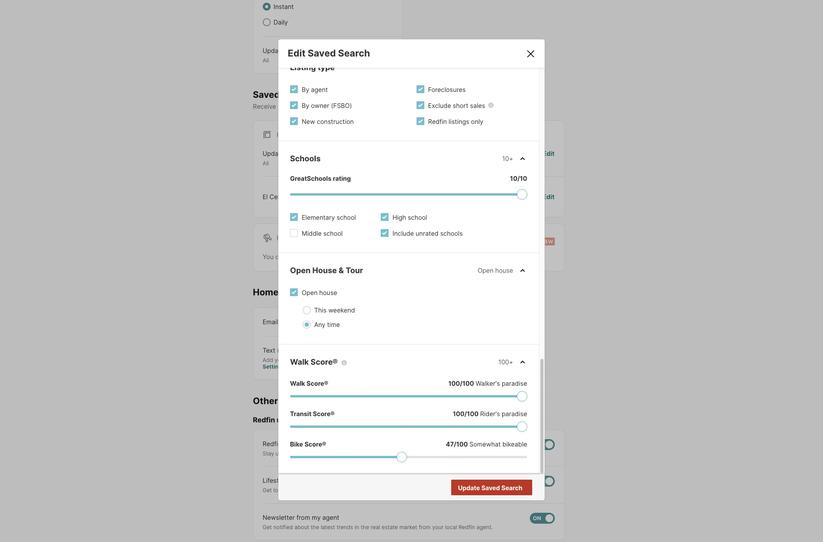 Task type: vqa. For each thing, say whether or not it's contained in the screenshot.


Task type: describe. For each thing, give the bounding box(es) containing it.
1 the from the left
[[311, 524, 320, 530]]

instant
[[274, 3, 294, 11]]

daily
[[274, 18, 288, 26]]

/100 for rider's paradise
[[465, 410, 479, 418]]

0 horizontal spatial house
[[320, 289, 338, 297]]

no results
[[492, 484, 522, 492]]

edit saved search
[[288, 47, 370, 59]]

elementary school
[[302, 213, 356, 221]]

about
[[295, 524, 310, 530]]

text (sms)
[[263, 346, 295, 354]]

edit for edit saved search
[[288, 47, 306, 59]]

edit saved search dialog
[[279, 0, 545, 501]]

10
[[511, 175, 518, 182]]

agent inside edit saved search dialog
[[311, 86, 328, 93]]

sales
[[471, 102, 486, 109]]

agent. inside redfin news stay up to date on redfin's tools and features, how to buy or sell a home, and connect with an agent.
[[507, 450, 523, 457]]

no emails
[[483, 193, 512, 201]]

notified
[[274, 524, 293, 530]]

(fsbo)
[[331, 102, 352, 109]]

sell
[[421, 450, 429, 457]]

saved inside saved searches receive timely notifications based on your preferred search filters.
[[253, 89, 280, 100]]

saved inside update saved search button
[[482, 484, 501, 492]]

based
[[336, 103, 354, 110]]

search
[[409, 103, 428, 110]]

high school
[[393, 213, 428, 221]]

searches inside saved searches receive timely notifications based on your preferred search filters.
[[282, 89, 323, 100]]

school for elementary school
[[337, 213, 356, 221]]

2 horizontal spatial and
[[453, 450, 462, 457]]

10 /10
[[511, 175, 528, 182]]

saved up type
[[308, 47, 336, 59]]

insights,
[[287, 487, 309, 494]]

2 the from the left
[[361, 524, 370, 530]]

settings
[[263, 363, 285, 370]]

no for no emails
[[483, 193, 491, 201]]

0 vertical spatial house
[[496, 267, 514, 274]]

real
[[371, 524, 381, 530]]

rider's
[[481, 410, 501, 418]]

and inside lifestyle & tips get local insights, home improvement tips, style and design resources.
[[388, 487, 397, 494]]

100 /100 rider's paradise
[[453, 410, 528, 418]]

school for high school
[[408, 213, 428, 221]]

up
[[276, 450, 282, 457]]

a
[[431, 450, 434, 457]]

filters.
[[430, 103, 448, 110]]

lifestyle & tips get local insights, home improvement tips, style and design resources.
[[263, 477, 445, 494]]

2 walk score® from the top
[[290, 380, 329, 387]]

redfin for redfin updates
[[253, 416, 275, 424]]

email
[[263, 318, 279, 326]]

score® for bike
[[305, 440, 327, 448]]

notifications
[[298, 103, 334, 110]]

el
[[263, 193, 268, 201]]

/100 for somewhat bikeable
[[454, 440, 468, 448]]

improvement
[[326, 487, 360, 494]]

listings
[[449, 118, 470, 125]]

home
[[310, 487, 325, 494]]

market
[[400, 524, 418, 530]]

2 update types all from the top
[[263, 150, 303, 167]]

rent
[[291, 234, 307, 242]]

tips,
[[361, 487, 372, 494]]

home tours
[[253, 287, 304, 298]]

/10
[[518, 175, 528, 182]]

middle school
[[302, 229, 343, 237]]

design
[[399, 487, 416, 494]]

owner
[[311, 102, 330, 109]]

2 walk from the top
[[290, 380, 305, 387]]

(sms)
[[277, 346, 295, 354]]

house
[[313, 266, 337, 275]]

bike
[[290, 440, 303, 448]]

get inside newsletter from my agent get notified about the latest trends in the real estate market from your local redfin agent.
[[263, 524, 272, 530]]

stay
[[263, 450, 274, 457]]

1 to from the left
[[284, 450, 289, 457]]

1 horizontal spatial from
[[419, 524, 431, 530]]

score® for walk
[[307, 380, 329, 387]]

2 all from the top
[[263, 160, 269, 167]]

only
[[472, 118, 484, 125]]

phone
[[288, 356, 304, 363]]

new construction
[[302, 118, 354, 125]]

100 /100 walker's paradise
[[449, 380, 528, 387]]

tours
[[281, 287, 304, 298]]

redfin's
[[312, 450, 332, 457]]

edit button for no emails
[[543, 192, 555, 201]]

redfin for redfin news stay up to date on redfin's tools and features, how to buy or sell a home, and connect with an agent.
[[263, 440, 282, 448]]

while
[[358, 253, 373, 261]]

transit score®
[[290, 410, 335, 418]]

edit button for update types
[[543, 149, 555, 167]]

test
[[292, 193, 305, 201]]

tour
[[346, 266, 363, 275]]

you
[[263, 253, 274, 261]]

buy
[[403, 450, 412, 457]]

estate
[[382, 524, 398, 530]]

1 walk from the top
[[290, 357, 309, 367]]

account settings
[[263, 356, 355, 370]]

by for by owner (fsbo)
[[302, 102, 310, 109]]

1 vertical spatial your
[[275, 356, 286, 363]]

greatschools
[[290, 175, 332, 182]]

your inside saved searches receive timely notifications based on your preferred search filters.
[[365, 103, 378, 110]]

account
[[333, 356, 355, 363]]

by for by agent
[[302, 86, 310, 93]]

your inside newsletter from my agent get notified about the latest trends in the real estate market from your local redfin agent.
[[433, 524, 444, 530]]

score® for transit
[[313, 410, 335, 418]]

update inside button
[[459, 484, 480, 492]]

by agent
[[302, 86, 328, 93]]

for
[[405, 253, 413, 261]]

cerrito
[[270, 193, 290, 201]]

create
[[288, 253, 307, 261]]

paradise for 100 /100 rider's paradise
[[502, 410, 528, 418]]

1 all from the top
[[263, 57, 269, 64]]

1 update types all from the top
[[263, 47, 303, 64]]

construction
[[317, 118, 354, 125]]

middle
[[302, 229, 322, 237]]

Instant radio
[[263, 3, 271, 11]]

short
[[453, 102, 469, 109]]

time
[[327, 321, 340, 329]]

saved up house
[[309, 253, 327, 261]]

style
[[374, 487, 386, 494]]

unrated
[[416, 229, 439, 237]]

greatschools rating
[[290, 175, 351, 182]]

open house & tour
[[290, 266, 363, 275]]

preferred
[[379, 103, 407, 110]]

new
[[302, 118, 315, 125]]

other emails
[[253, 395, 309, 406]]



Task type: locate. For each thing, give the bounding box(es) containing it.
agent
[[311, 86, 328, 93], [323, 514, 340, 521]]

in right the number
[[327, 356, 331, 363]]

update down connect
[[459, 484, 480, 492]]

update saved search button
[[452, 480, 533, 495]]

latest
[[321, 524, 335, 530]]

1 vertical spatial searches
[[328, 253, 356, 261]]

47 /100 somewhat bikeable
[[446, 440, 528, 448]]

newsletter from my agent get notified about the latest trends in the real estate market from your local redfin agent.
[[263, 514, 493, 530]]

2 paradise from the top
[[502, 410, 528, 418]]

this weekend
[[315, 307, 355, 314]]

redfin inside redfin news stay up to date on redfin's tools and features, how to buy or sell a home, and connect with an agent.
[[263, 440, 282, 448]]

0 vertical spatial agent.
[[507, 450, 523, 457]]

get down lifestyle at the left bottom of the page
[[263, 487, 272, 494]]

0 vertical spatial open house
[[478, 267, 514, 274]]

lifestyle
[[263, 477, 288, 485]]

emails down 10
[[493, 193, 512, 201]]

1 vertical spatial walk score®
[[290, 380, 329, 387]]

my
[[312, 514, 321, 521]]

features,
[[359, 450, 382, 457]]

1 vertical spatial local
[[446, 524, 458, 530]]

0 vertical spatial from
[[297, 514, 310, 521]]

for left sale
[[277, 131, 289, 139]]

and right 'tools'
[[348, 450, 358, 457]]

for left rent
[[277, 234, 289, 242]]

emails for no emails
[[493, 193, 512, 201]]

local inside newsletter from my agent get notified about the latest trends in the real estate market from your local redfin agent.
[[446, 524, 458, 530]]

redfin for redfin listings only
[[429, 118, 447, 125]]

0 vertical spatial searches
[[282, 89, 323, 100]]

0 horizontal spatial agent.
[[477, 524, 493, 530]]

1 horizontal spatial no
[[492, 484, 500, 492]]

agent up latest
[[323, 514, 340, 521]]

paradise right "rider's"
[[502, 410, 528, 418]]

100 left walker's
[[449, 380, 461, 387]]

1 vertical spatial open house
[[302, 289, 338, 297]]

receive
[[253, 103, 276, 110]]

0 horizontal spatial open house
[[302, 289, 338, 297]]

1 vertical spatial all
[[263, 160, 269, 167]]

None checkbox
[[530, 439, 555, 450]]

0 horizontal spatial emails
[[280, 395, 309, 406]]

0 vertical spatial get
[[263, 487, 272, 494]]

1 vertical spatial house
[[320, 289, 338, 297]]

types
[[286, 47, 303, 55], [286, 150, 303, 158]]

by up notifications
[[302, 86, 310, 93]]

update types all down daily
[[263, 47, 303, 64]]

2 types from the top
[[286, 150, 303, 158]]

1 vertical spatial in
[[355, 524, 360, 530]]

search inside button
[[502, 484, 523, 492]]

0 vertical spatial on
[[355, 103, 363, 110]]

2 by from the top
[[302, 102, 310, 109]]

for for for sale
[[277, 131, 289, 139]]

for for for rent
[[277, 234, 289, 242]]

/100 for walker's paradise
[[461, 380, 475, 387]]

no inside button
[[492, 484, 500, 492]]

the left real
[[361, 524, 370, 530]]

2 vertical spatial update
[[459, 484, 480, 492]]

by owner (fsbo)
[[302, 102, 352, 109]]

trends
[[337, 524, 354, 530]]

2 vertical spatial edit
[[543, 193, 555, 201]]

2 vertical spatial your
[[433, 524, 444, 530]]

update types all down for sale
[[263, 150, 303, 167]]

0 vertical spatial for
[[277, 131, 289, 139]]

from up about
[[297, 514, 310, 521]]

for rent
[[277, 234, 307, 242]]

date
[[291, 450, 302, 457]]

1 vertical spatial walk
[[290, 380, 305, 387]]

all
[[263, 57, 269, 64], [263, 160, 269, 167]]

1 vertical spatial update types all
[[263, 150, 303, 167]]

paradise for 100 /100 walker's paradise
[[502, 380, 528, 387]]

& inside edit saved search dialog
[[339, 266, 344, 275]]

saved
[[308, 47, 336, 59], [253, 89, 280, 100], [309, 253, 327, 261], [482, 484, 501, 492]]

1 vertical spatial search
[[502, 484, 523, 492]]

0 horizontal spatial local
[[274, 487, 286, 494]]

news
[[283, 440, 299, 448]]

on for news
[[304, 450, 310, 457]]

0 horizontal spatial from
[[297, 514, 310, 521]]

1 vertical spatial by
[[302, 102, 310, 109]]

0 vertical spatial types
[[286, 47, 303, 55]]

by left owner
[[302, 102, 310, 109]]

0 vertical spatial edit
[[288, 47, 306, 59]]

how
[[383, 450, 394, 457]]

the
[[311, 524, 320, 530], [361, 524, 370, 530]]

listing
[[290, 63, 316, 72]]

no for no results
[[492, 484, 500, 492]]

school right elementary
[[337, 213, 356, 221]]

school right "high"
[[408, 213, 428, 221]]

the down my
[[311, 524, 320, 530]]

get down newsletter
[[263, 524, 272, 530]]

0 horizontal spatial on
[[304, 450, 310, 457]]

search for edit saved search
[[338, 47, 370, 59]]

1 vertical spatial agent
[[323, 514, 340, 521]]

bike score®
[[290, 440, 327, 448]]

100 for 100 /100 rider's paradise
[[453, 410, 465, 418]]

1 horizontal spatial your
[[365, 103, 378, 110]]

1 vertical spatial edit button
[[543, 192, 555, 201]]

add your phone number in
[[263, 356, 333, 363]]

you can create saved searches while searching for rentals .
[[263, 253, 437, 261]]

and down 47
[[453, 450, 462, 457]]

1 for from the top
[[277, 131, 289, 139]]

update types all
[[263, 47, 303, 64], [263, 150, 303, 167]]

& left tips
[[289, 477, 293, 485]]

el cerrito test 1
[[263, 193, 309, 201]]

your left preferred
[[365, 103, 378, 110]]

or
[[414, 450, 419, 457]]

2 to from the left
[[396, 450, 401, 457]]

2 for from the top
[[277, 234, 289, 242]]

your right market
[[433, 524, 444, 530]]

local inside lifestyle & tips get local insights, home improvement tips, style and design resources.
[[274, 487, 286, 494]]

agent. inside newsletter from my agent get notified about the latest trends in the real estate market from your local redfin agent.
[[477, 524, 493, 530]]

account settings link
[[263, 356, 355, 370]]

1 vertical spatial /100
[[465, 410, 479, 418]]

any
[[315, 321, 326, 329]]

0 vertical spatial update types all
[[263, 47, 303, 64]]

0 vertical spatial update
[[263, 47, 285, 55]]

edit inside edit saved search dialog
[[288, 47, 306, 59]]

1 horizontal spatial in
[[355, 524, 360, 530]]

all up "el"
[[263, 160, 269, 167]]

1 types from the top
[[286, 47, 303, 55]]

0 vertical spatial /100
[[461, 380, 475, 387]]

on inside redfin news stay up to date on redfin's tools and features, how to buy or sell a home, and connect with an agent.
[[304, 450, 310, 457]]

search for update saved search
[[502, 484, 523, 492]]

0 vertical spatial emails
[[493, 193, 512, 201]]

None range field
[[290, 189, 528, 199], [290, 391, 528, 401], [290, 422, 528, 432], [290, 452, 528, 462], [290, 189, 528, 199], [290, 391, 528, 401], [290, 422, 528, 432], [290, 452, 528, 462]]

1 vertical spatial from
[[419, 524, 431, 530]]

this
[[315, 307, 327, 314]]

results
[[501, 484, 522, 492]]

on right based
[[355, 103, 363, 110]]

sale
[[291, 131, 306, 139]]

edit for update types's edit button
[[543, 150, 555, 158]]

types down for sale
[[286, 150, 303, 158]]

0 horizontal spatial searches
[[282, 89, 323, 100]]

get inside lifestyle & tips get local insights, home improvement tips, style and design resources.
[[263, 487, 272, 494]]

1 horizontal spatial and
[[388, 487, 397, 494]]

exclude
[[429, 102, 452, 109]]

1 vertical spatial on
[[304, 450, 310, 457]]

newsletter
[[263, 514, 295, 521]]

0 vertical spatial by
[[302, 86, 310, 93]]

connect
[[464, 450, 485, 457]]

update saved search
[[459, 484, 523, 492]]

search
[[338, 47, 370, 59], [502, 484, 523, 492]]

include unrated schools
[[393, 229, 463, 237]]

weekend
[[329, 307, 355, 314]]

0 vertical spatial paradise
[[502, 380, 528, 387]]

1 vertical spatial agent.
[[477, 524, 493, 530]]

searches up "tour"
[[328, 253, 356, 261]]

1 vertical spatial 100
[[453, 410, 465, 418]]

text
[[263, 346, 276, 354]]

1 vertical spatial update
[[263, 150, 285, 158]]

listing type
[[290, 63, 335, 72]]

in right trends
[[355, 524, 360, 530]]

1 vertical spatial emails
[[280, 395, 309, 406]]

on for searches
[[355, 103, 363, 110]]

0 vertical spatial 100
[[449, 380, 461, 387]]

2 vertical spatial /100
[[454, 440, 468, 448]]

local
[[274, 487, 286, 494], [446, 524, 458, 530]]

open
[[290, 266, 311, 275], [478, 267, 494, 274], [302, 289, 318, 297]]

0 vertical spatial walk
[[290, 357, 309, 367]]

1 horizontal spatial the
[[361, 524, 370, 530]]

0 horizontal spatial search
[[338, 47, 370, 59]]

get
[[263, 487, 272, 494], [263, 524, 272, 530]]

in inside newsletter from my agent get notified about the latest trends in the real estate market from your local redfin agent.
[[355, 524, 360, 530]]

1 horizontal spatial to
[[396, 450, 401, 457]]

redfin inside edit saved search dialog
[[429, 118, 447, 125]]

tools
[[334, 450, 346, 457]]

0 horizontal spatial your
[[275, 356, 286, 363]]

edit for edit button corresponding to no emails
[[543, 193, 555, 201]]

and right "style"
[[388, 487, 397, 494]]

1 horizontal spatial searches
[[328, 253, 356, 261]]

from right market
[[419, 524, 431, 530]]

& inside lifestyle & tips get local insights, home improvement tips, style and design resources.
[[289, 477, 293, 485]]

foreclosures
[[429, 86, 466, 93]]

redfin news stay up to date on redfin's tools and features, how to buy or sell a home, and connect with an agent.
[[263, 440, 523, 457]]

1 horizontal spatial local
[[446, 524, 458, 530]]

None checkbox
[[530, 476, 555, 487], [530, 513, 555, 524], [530, 476, 555, 487], [530, 513, 555, 524]]

no results button
[[482, 480, 532, 496]]

0 horizontal spatial to
[[284, 450, 289, 457]]

add
[[263, 356, 273, 363]]

to right up on the bottom left of the page
[[284, 450, 289, 457]]

saved searches receive timely notifications based on your preferred search filters.
[[253, 89, 448, 110]]

0 vertical spatial local
[[274, 487, 286, 494]]

1 horizontal spatial agent.
[[507, 450, 523, 457]]

with
[[486, 450, 497, 457]]

& left "tour"
[[339, 266, 344, 275]]

0 horizontal spatial and
[[348, 450, 358, 457]]

paradise down 100+
[[502, 380, 528, 387]]

0 vertical spatial in
[[327, 356, 331, 363]]

transit
[[290, 410, 312, 418]]

1 horizontal spatial open house
[[478, 267, 514, 274]]

searches
[[282, 89, 323, 100], [328, 253, 356, 261]]

&
[[339, 266, 344, 275], [289, 477, 293, 485]]

0 horizontal spatial no
[[483, 193, 491, 201]]

1 get from the top
[[263, 487, 272, 494]]

0 vertical spatial no
[[483, 193, 491, 201]]

2 edit button from the top
[[543, 192, 555, 201]]

edit saved search element
[[288, 47, 517, 59]]

to
[[284, 450, 289, 457], [396, 450, 401, 457]]

0 vertical spatial walk score®
[[290, 357, 338, 367]]

0 vertical spatial your
[[365, 103, 378, 110]]

1
[[306, 193, 309, 201]]

updates
[[277, 416, 305, 424]]

1 vertical spatial no
[[492, 484, 500, 492]]

for sale
[[277, 131, 306, 139]]

1 edit button from the top
[[543, 149, 555, 167]]

2 get from the top
[[263, 524, 272, 530]]

/100 left "rider's"
[[465, 410, 479, 418]]

47
[[446, 440, 454, 448]]

1 walk score® from the top
[[290, 357, 338, 367]]

elementary
[[302, 213, 335, 221]]

walker's
[[476, 380, 501, 387]]

0 horizontal spatial &
[[289, 477, 293, 485]]

number
[[306, 356, 325, 363]]

1 paradise from the top
[[502, 380, 528, 387]]

emails for other emails
[[280, 395, 309, 406]]

saved left results
[[482, 484, 501, 492]]

1 vertical spatial types
[[286, 150, 303, 158]]

types up listing
[[286, 47, 303, 55]]

house
[[496, 267, 514, 274], [320, 289, 338, 297]]

0 horizontal spatial in
[[327, 356, 331, 363]]

update down for sale
[[263, 150, 285, 158]]

paradise
[[502, 380, 528, 387], [502, 410, 528, 418]]

100 left "rider's"
[[453, 410, 465, 418]]

1 vertical spatial for
[[277, 234, 289, 242]]

1 vertical spatial get
[[263, 524, 272, 530]]

Daily radio
[[263, 18, 271, 26]]

1 horizontal spatial emails
[[493, 193, 512, 201]]

0 vertical spatial all
[[263, 57, 269, 64]]

school for middle school
[[324, 229, 343, 237]]

redfin listings only
[[429, 118, 484, 125]]

your up settings
[[275, 356, 286, 363]]

agent inside newsletter from my agent get notified about the latest trends in the real estate market from your local redfin agent.
[[323, 514, 340, 521]]

2 horizontal spatial your
[[433, 524, 444, 530]]

all left listing
[[263, 57, 269, 64]]

1 horizontal spatial search
[[502, 484, 523, 492]]

1 vertical spatial &
[[289, 477, 293, 485]]

redfin inside newsletter from my agent get notified about the latest trends in the real estate market from your local redfin agent.
[[459, 524, 476, 530]]

emails up transit
[[280, 395, 309, 406]]

tips
[[295, 477, 306, 485]]

1 vertical spatial paradise
[[502, 410, 528, 418]]

/100 left walker's
[[461, 380, 475, 387]]

0 vertical spatial search
[[338, 47, 370, 59]]

schools
[[290, 154, 321, 163]]

somewhat
[[470, 440, 501, 448]]

1 horizontal spatial &
[[339, 266, 344, 275]]

0 horizontal spatial the
[[311, 524, 320, 530]]

/100 up connect
[[454, 440, 468, 448]]

100 for 100 /100 walker's paradise
[[449, 380, 461, 387]]

1 horizontal spatial on
[[355, 103, 363, 110]]

any time
[[315, 321, 340, 329]]

home,
[[435, 450, 451, 457]]

on inside saved searches receive timely notifications based on your preferred search filters.
[[355, 103, 363, 110]]

on down bike score®
[[304, 450, 310, 457]]

/100
[[461, 380, 475, 387], [465, 410, 479, 418], [454, 440, 468, 448]]

update down daily radio
[[263, 47, 285, 55]]

1 horizontal spatial house
[[496, 267, 514, 274]]

to left the 'buy'
[[396, 450, 401, 457]]

saved up receive at the left
[[253, 89, 280, 100]]

1 by from the top
[[302, 86, 310, 93]]

school down elementary school
[[324, 229, 343, 237]]

0 vertical spatial agent
[[311, 86, 328, 93]]

searches up notifications
[[282, 89, 323, 100]]

agent up owner
[[311, 86, 328, 93]]

0 vertical spatial &
[[339, 266, 344, 275]]

1 vertical spatial edit
[[543, 150, 555, 158]]

0 vertical spatial edit button
[[543, 149, 555, 167]]



